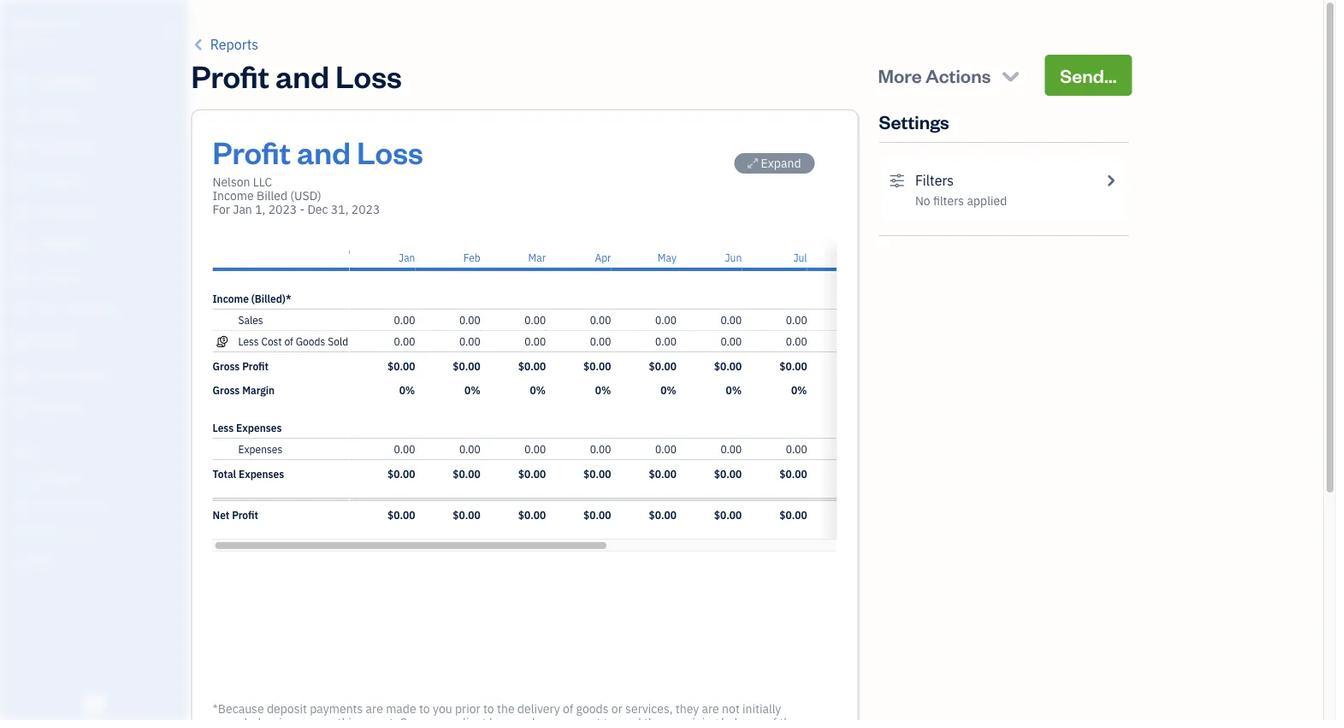 Task type: vqa. For each thing, say whether or not it's contained in the screenshot.


Task type: locate. For each thing, give the bounding box(es) containing it.
1 vertical spatial gross
[[213, 383, 240, 397]]

*because deposit payments are made to you prior to the delivery of goods or services, they are not initially recorded as income on this report. once your client has made a payment toward the remaining balance of th
[[213, 701, 797, 721]]

income left 1,
[[213, 188, 254, 204]]

1 gross from the top
[[213, 359, 240, 373]]

and up (usd)
[[297, 131, 351, 172]]

this
[[338, 715, 357, 721]]

2023
[[268, 202, 297, 217], [352, 202, 380, 217]]

5 0% from the left
[[660, 383, 676, 397]]

0 horizontal spatial less
[[213, 421, 234, 435]]

toward
[[604, 715, 642, 721]]

a
[[545, 715, 551, 721]]

remaining
[[665, 715, 718, 721]]

payment image
[[11, 205, 32, 222]]

of
[[284, 335, 293, 348], [563, 701, 574, 717], [766, 715, 777, 721]]

1 horizontal spatial llc
[[253, 174, 272, 190]]

2 are from the left
[[702, 701, 720, 717]]

0 vertical spatial jan
[[233, 202, 252, 217]]

expenses
[[236, 421, 282, 435], [238, 442, 283, 456], [239, 467, 284, 481]]

applied
[[967, 193, 1007, 209]]

1 horizontal spatial to
[[483, 701, 494, 717]]

payment
[[554, 715, 601, 721]]

0 vertical spatial expenses
[[236, 421, 282, 435]]

income
[[213, 188, 254, 204], [213, 292, 249, 305]]

delivery
[[518, 701, 560, 717]]

gross
[[213, 359, 240, 373], [213, 383, 240, 397]]

to left you on the bottom of the page
[[419, 701, 430, 717]]

0 horizontal spatial to
[[419, 701, 430, 717]]

the
[[497, 701, 515, 717], [644, 715, 662, 721]]

jan left feb on the top left
[[398, 251, 415, 264]]

0 vertical spatial nelson
[[14, 15, 57, 33]]

project image
[[11, 270, 32, 287]]

0 horizontal spatial llc
[[61, 15, 83, 33]]

may
[[657, 251, 676, 264]]

1 vertical spatial and
[[297, 131, 351, 172]]

cost
[[261, 335, 282, 348]]

team members image
[[13, 471, 183, 484]]

profit
[[191, 55, 269, 95], [213, 131, 291, 172], [242, 359, 269, 373], [232, 508, 258, 522]]

are right this
[[366, 701, 383, 717]]

nelson up the for
[[213, 174, 250, 190]]

-
[[300, 202, 305, 217]]

0 vertical spatial llc
[[61, 15, 83, 33]]

1 horizontal spatial made
[[511, 715, 542, 721]]

less
[[238, 335, 259, 348], [213, 421, 234, 435]]

nelson llc owner
[[14, 15, 83, 48]]

send… button
[[1045, 55, 1133, 96]]

gross for gross profit
[[213, 359, 240, 373]]

1 vertical spatial loss
[[357, 131, 423, 172]]

1 horizontal spatial 2023
[[352, 202, 380, 217]]

more actions button
[[863, 55, 1038, 96]]

gross up gross margin
[[213, 359, 240, 373]]

income (billed)*
[[213, 292, 291, 305]]

less up category image
[[213, 421, 234, 435]]

1 income from the top
[[213, 188, 254, 204]]

made
[[386, 701, 416, 717], [511, 715, 542, 721]]

0 horizontal spatial nelson
[[14, 15, 57, 33]]

on
[[321, 715, 335, 721]]

nelson up owner
[[14, 15, 57, 33]]

the left delivery
[[497, 701, 515, 717]]

2 vertical spatial expenses
[[239, 467, 284, 481]]

0 vertical spatial income
[[213, 188, 254, 204]]

income inside 'profit and loss nelson llc income billed (usd) for jan 1, 2023 - dec 31, 2023'
[[213, 188, 254, 204]]

1 vertical spatial less
[[213, 421, 234, 435]]

settings image
[[13, 553, 183, 566]]

less expenses
[[213, 421, 282, 435]]

1 2023 from the left
[[268, 202, 297, 217]]

income up category icon
[[213, 292, 249, 305]]

not
[[722, 701, 740, 717]]

jan
[[233, 202, 252, 217], [398, 251, 415, 264]]

7 0% from the left
[[791, 383, 807, 397]]

2 horizontal spatial of
[[766, 715, 777, 721]]

0 vertical spatial and
[[276, 55, 329, 95]]

profit up billed at the left top of the page
[[213, 131, 291, 172]]

you
[[433, 701, 452, 717]]

2023 right 31, on the left top
[[352, 202, 380, 217]]

(usd)
[[290, 188, 322, 204]]

sales
[[238, 313, 263, 327]]

1 horizontal spatial jan
[[398, 251, 415, 264]]

1 vertical spatial llc
[[253, 174, 272, 190]]

loss
[[336, 55, 402, 95], [357, 131, 423, 172]]

chevronleft image
[[191, 34, 207, 55]]

or
[[612, 701, 623, 717]]

category image
[[213, 313, 231, 327]]

more
[[878, 63, 922, 87]]

1 horizontal spatial less
[[238, 335, 259, 348]]

goods
[[576, 701, 609, 717]]

to
[[419, 701, 430, 717], [483, 701, 494, 717]]

$0.00
[[387, 359, 415, 373], [453, 359, 480, 373], [518, 359, 546, 373], [583, 359, 611, 373], [649, 359, 676, 373], [714, 359, 742, 373], [779, 359, 807, 373], [845, 359, 872, 373], [387, 467, 415, 481], [453, 467, 480, 481], [518, 467, 546, 481], [583, 467, 611, 481], [649, 467, 676, 481], [714, 467, 742, 481], [779, 467, 807, 481], [845, 467, 872, 481], [387, 508, 415, 522], [453, 508, 480, 522], [518, 508, 546, 522], [583, 508, 611, 522], [649, 508, 676, 522], [714, 508, 742, 522], [779, 508, 807, 522], [845, 508, 872, 522]]

money image
[[11, 335, 32, 352]]

2023 left -
[[268, 202, 297, 217]]

main element
[[0, 0, 231, 721]]

less down sales
[[238, 335, 259, 348]]

(billed)*
[[251, 292, 291, 305]]

2 to from the left
[[483, 701, 494, 717]]

nelson inside nelson llc owner
[[14, 15, 57, 33]]

loss for profit and loss nelson llc income billed (usd) for jan 1, 2023 - dec 31, 2023
[[357, 131, 423, 172]]

gross down gross profit
[[213, 383, 240, 397]]

0 vertical spatial loss
[[336, 55, 402, 95]]

expenses for less expenses
[[236, 421, 282, 435]]

and inside 'profit and loss nelson llc income billed (usd) for jan 1, 2023 - dec 31, 2023'
[[297, 131, 351, 172]]

0.00
[[394, 313, 415, 327], [459, 313, 480, 327], [524, 313, 546, 327], [590, 313, 611, 327], [655, 313, 676, 327], [720, 313, 742, 327], [786, 313, 807, 327], [851, 313, 872, 327], [394, 335, 415, 348], [459, 335, 480, 348], [524, 335, 546, 348], [590, 335, 611, 348], [655, 335, 676, 348], [720, 335, 742, 348], [786, 335, 807, 348], [851, 335, 872, 348], [394, 442, 415, 456], [459, 442, 480, 456], [524, 442, 546, 456], [590, 442, 611, 456], [655, 442, 676, 456], [720, 442, 742, 456], [786, 442, 807, 456], [851, 442, 872, 456]]

loss inside 'profit and loss nelson llc income billed (usd) for jan 1, 2023 - dec 31, 2023'
[[357, 131, 423, 172]]

0 horizontal spatial 2023
[[268, 202, 297, 217]]

jan left 1,
[[233, 202, 252, 217]]

are
[[366, 701, 383, 717], [702, 701, 720, 717]]

jun
[[725, 251, 742, 264]]

0 horizontal spatial jan
[[233, 202, 252, 217]]

and right reports button
[[276, 55, 329, 95]]

nelson
[[14, 15, 57, 33], [213, 174, 250, 190]]

made left a
[[511, 715, 542, 721]]

settings image
[[890, 170, 905, 191]]

of right a
[[563, 701, 574, 717]]

and
[[276, 55, 329, 95], [297, 131, 351, 172]]

of right cost
[[284, 335, 293, 348]]

items and services image
[[13, 498, 183, 512]]

the right toward
[[644, 715, 662, 721]]

feb
[[463, 251, 480, 264]]

profit and loss nelson llc income billed (usd) for jan 1, 2023 - dec 31, 2023
[[213, 131, 423, 217]]

profit up margin
[[242, 359, 269, 373]]

to right the prior
[[483, 701, 494, 717]]

2 income from the top
[[213, 292, 249, 305]]

filters
[[916, 172, 954, 190]]

1 vertical spatial jan
[[398, 251, 415, 264]]

1 horizontal spatial nelson
[[213, 174, 250, 190]]

profit down reports
[[191, 55, 269, 95]]

initially
[[743, 701, 782, 717]]

made left you on the bottom of the page
[[386, 701, 416, 717]]

2 gross from the top
[[213, 383, 240, 397]]

0 vertical spatial gross
[[213, 359, 240, 373]]

expenses right total
[[239, 467, 284, 481]]

*because
[[213, 701, 264, 717]]

report.
[[360, 715, 397, 721]]

apr
[[595, 251, 611, 264]]

of right the balance
[[766, 715, 777, 721]]

category image
[[213, 442, 231, 456]]

aug
[[855, 251, 872, 264]]

recorded
[[213, 715, 261, 721]]

1 to from the left
[[419, 701, 430, 717]]

expenses down margin
[[236, 421, 282, 435]]

apps image
[[13, 443, 183, 457]]

as
[[264, 715, 276, 721]]

1 vertical spatial nelson
[[213, 174, 250, 190]]

1 vertical spatial income
[[213, 292, 249, 305]]

are left not in the bottom of the page
[[702, 701, 720, 717]]

actions
[[926, 63, 991, 87]]

1 horizontal spatial are
[[702, 701, 720, 717]]

0%
[[399, 383, 415, 397], [464, 383, 480, 397], [530, 383, 546, 397], [595, 383, 611, 397], [660, 383, 676, 397], [726, 383, 742, 397], [791, 383, 807, 397], [856, 383, 872, 397]]

1 0% from the left
[[399, 383, 415, 397]]

llc inside nelson llc owner
[[61, 15, 83, 33]]

services,
[[626, 701, 673, 717]]

expenses down less expenses
[[238, 442, 283, 456]]

0 vertical spatial less
[[238, 335, 259, 348]]

mar
[[528, 251, 546, 264]]

nelson inside 'profit and loss nelson llc income billed (usd) for jan 1, 2023 - dec 31, 2023'
[[213, 174, 250, 190]]

chevronright image
[[1103, 170, 1119, 191]]

expand
[[761, 155, 801, 171]]

0 horizontal spatial are
[[366, 701, 383, 717]]

llc
[[61, 15, 83, 33], [253, 174, 272, 190]]

expand button
[[734, 153, 815, 174]]



Task type: describe. For each thing, give the bounding box(es) containing it.
net profit
[[213, 508, 258, 522]]

1 horizontal spatial of
[[563, 701, 574, 717]]

0 horizontal spatial the
[[497, 701, 515, 717]]

send…
[[1061, 63, 1117, 87]]

llc inside 'profit and loss nelson llc income billed (usd) for jan 1, 2023 - dec 31, 2023'
[[253, 174, 272, 190]]

loss for profit and loss
[[336, 55, 402, 95]]

0 horizontal spatial of
[[284, 335, 293, 348]]

3 0% from the left
[[530, 383, 546, 397]]

total expenses
[[213, 467, 284, 481]]

1 horizontal spatial the
[[644, 715, 662, 721]]

profit right net
[[232, 508, 258, 522]]

bank connections image
[[13, 525, 183, 539]]

chevrondown image
[[999, 63, 1023, 87]]

gross for gross margin
[[213, 383, 240, 397]]

invoice image
[[11, 172, 32, 189]]

and for profit and loss nelson llc income billed (usd) for jan 1, 2023 - dec 31, 2023
[[297, 131, 351, 172]]

less cost of goods sold
[[238, 335, 348, 348]]

4 0% from the left
[[595, 383, 611, 397]]

balance
[[721, 715, 764, 721]]

for
[[213, 202, 230, 217]]

filters
[[934, 193, 965, 209]]

client
[[457, 715, 487, 721]]

gross profit
[[213, 359, 269, 373]]

they
[[676, 701, 699, 717]]

client image
[[11, 107, 32, 124]]

billed
[[257, 188, 288, 204]]

less for less cost of goods sold
[[238, 335, 259, 348]]

sold
[[328, 335, 348, 348]]

goods
[[296, 335, 325, 348]]

and for profit and loss
[[276, 55, 329, 95]]

timer image
[[11, 302, 32, 319]]

freshbooks image
[[80, 693, 108, 714]]

owner
[[14, 34, 45, 48]]

reports button
[[191, 34, 258, 55]]

gross margin
[[213, 383, 275, 397]]

deposit
[[267, 701, 307, 717]]

31,
[[331, 202, 349, 217]]

dashboard image
[[11, 74, 32, 92]]

profit and loss
[[191, 55, 402, 95]]

dec
[[308, 202, 328, 217]]

1 are from the left
[[366, 701, 383, 717]]

payments
[[310, 701, 363, 717]]

1,
[[255, 202, 266, 217]]

2 0% from the left
[[464, 383, 480, 397]]

profit inside 'profit and loss nelson llc income billed (usd) for jan 1, 2023 - dec 31, 2023'
[[213, 131, 291, 172]]

no filters applied
[[916, 193, 1007, 209]]

income
[[279, 715, 318, 721]]

total
[[213, 467, 236, 481]]

net
[[213, 508, 230, 522]]

settings
[[879, 109, 950, 133]]

1 vertical spatial expenses
[[238, 442, 283, 456]]

chart image
[[11, 367, 32, 384]]

2 2023 from the left
[[352, 202, 380, 217]]

expand image
[[748, 157, 758, 170]]

expenses for total expenses
[[239, 467, 284, 481]]

no
[[916, 193, 931, 209]]

prior
[[455, 701, 481, 717]]

6 0% from the left
[[726, 383, 742, 397]]

less for less expenses
[[213, 421, 234, 435]]

estimate image
[[11, 139, 32, 157]]

more actions
[[878, 63, 991, 87]]

jan inside 'profit and loss nelson llc income billed (usd) for jan 1, 2023 - dec 31, 2023'
[[233, 202, 252, 217]]

report image
[[11, 400, 32, 417]]

expense image
[[11, 237, 32, 254]]

jul
[[793, 251, 807, 264]]

0 horizontal spatial made
[[386, 701, 416, 717]]

has
[[490, 715, 509, 721]]

8 0% from the left
[[856, 383, 872, 397]]

reports
[[210, 36, 258, 53]]

margin
[[242, 383, 275, 397]]

once
[[400, 715, 427, 721]]

your
[[430, 715, 454, 721]]



